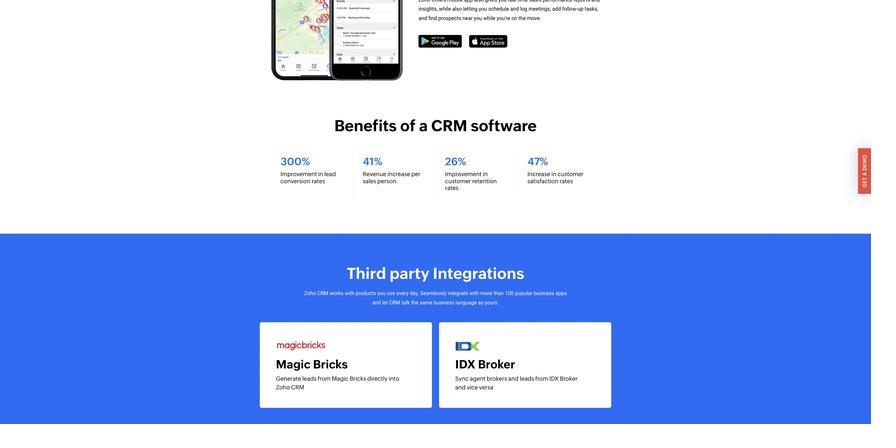 Task type: describe. For each thing, give the bounding box(es) containing it.
works
[[330, 290, 344, 296]]

from inside generate leads from magic bricks directly into zoho crm
[[318, 375, 331, 382]]

software
[[471, 117, 537, 135]]

third party integrations
[[347, 264, 525, 282]]

get
[[862, 177, 868, 187]]

lead
[[324, 171, 336, 177]]

magic inside generate leads from magic bricks directly into zoho crm
[[332, 375, 349, 382]]

rates for 26%
[[445, 185, 459, 191]]

2 vertical spatial and
[[455, 384, 466, 391]]

sync agent brokers and leads from idx broker and vice versa
[[455, 375, 578, 391]]

sync
[[455, 375, 469, 382]]

improvement in lead conversion rates
[[281, 171, 336, 184]]

and inside zoho crm works with products you use every day. seamlessly integrate with more than 100 popular business apps and let crm talk the same business language as yours.
[[372, 299, 381, 306]]

party
[[390, 264, 430, 282]]

generate
[[276, 375, 301, 382]]

crm inside generate leads from magic bricks directly into zoho crm
[[291, 384, 304, 391]]

leads inside generate leads from magic bricks directly into zoho crm
[[302, 375, 317, 382]]

directly
[[367, 375, 388, 382]]

third
[[347, 264, 386, 282]]

broker inside sync agent brokers and leads from idx broker and vice versa
[[560, 375, 578, 382]]

satisfaction
[[528, 178, 559, 184]]

26%
[[445, 155, 466, 167]]

revenue increase per sales person.
[[363, 171, 421, 184]]

sales
[[363, 178, 376, 184]]

brokers
[[487, 375, 507, 382]]

same
[[420, 299, 433, 306]]

more
[[481, 290, 492, 296]]

benefits
[[334, 117, 397, 135]]

a
[[419, 117, 428, 135]]

products
[[356, 290, 376, 296]]

improvement in customer retention rates
[[445, 171, 497, 191]]

300%
[[281, 155, 310, 167]]

2 with from the left
[[470, 290, 479, 296]]

every
[[397, 290, 409, 296]]

0 vertical spatial magic
[[276, 358, 311, 371]]

improvement for 26%
[[445, 171, 482, 177]]

in for 300%
[[318, 171, 323, 177]]

day.
[[410, 290, 419, 296]]

increase
[[528, 171, 550, 177]]

in for 47%
[[552, 171, 557, 177]]

seamlessly
[[420, 290, 447, 296]]

integrate
[[448, 290, 468, 296]]

get a demo link
[[858, 148, 871, 194]]

rates for 300%
[[312, 178, 325, 184]]

increase in customer satisfaction rates
[[528, 171, 584, 184]]

conversion
[[281, 178, 311, 184]]

retention
[[472, 178, 497, 184]]

popular
[[515, 290, 533, 296]]

1 vertical spatial and
[[508, 375, 519, 382]]

0 vertical spatial idx
[[455, 358, 476, 371]]



Task type: vqa. For each thing, say whether or not it's contained in the screenshot.
the Try Now
no



Task type: locate. For each thing, give the bounding box(es) containing it.
in for 26%
[[483, 171, 488, 177]]

1 vertical spatial magic
[[332, 375, 349, 382]]

generate leads from magic bricks directly into zoho crm
[[276, 375, 399, 391]]

3 in from the left
[[552, 171, 557, 177]]

with up 'as'
[[470, 290, 479, 296]]

with
[[345, 290, 355, 296], [470, 290, 479, 296]]

and left let
[[372, 299, 381, 306]]

1 vertical spatial zoho
[[276, 384, 290, 391]]

leads right brokers
[[520, 375, 534, 382]]

in left lead on the left of page
[[318, 171, 323, 177]]

broker
[[478, 358, 515, 371], [560, 375, 578, 382]]

rates inside improvement in lead conversion rates
[[312, 178, 325, 184]]

1 horizontal spatial with
[[470, 290, 479, 296]]

into
[[389, 375, 399, 382]]

versa
[[479, 384, 494, 391]]

1 free mobile app and card scanner - zoho crm image from the left
[[271, 0, 358, 81]]

rates right the satisfaction
[[560, 178, 573, 184]]

magic bricks
[[276, 358, 348, 371]]

1 horizontal spatial idx
[[550, 375, 559, 382]]

in inside increase in customer satisfaction rates
[[552, 171, 557, 177]]

1 vertical spatial idx
[[550, 375, 559, 382]]

1 horizontal spatial and
[[455, 384, 466, 391]]

improvement inside improvement in customer retention rates
[[445, 171, 482, 177]]

customer inside improvement in customer retention rates
[[445, 178, 471, 184]]

crm right the a
[[431, 117, 467, 135]]

1 horizontal spatial broker
[[560, 375, 578, 382]]

0 horizontal spatial zoho
[[276, 384, 290, 391]]

customer for 26%
[[445, 178, 471, 184]]

0 vertical spatial broker
[[478, 358, 515, 371]]

0 horizontal spatial business
[[434, 299, 454, 306]]

zoho inside generate leads from magic bricks directly into zoho crm
[[276, 384, 290, 391]]

0 horizontal spatial customer
[[445, 178, 471, 184]]

crm right let
[[389, 299, 400, 306]]

2 free mobile app and card scanner - zoho crm image from the left
[[329, 0, 403, 80]]

improvement for 300%
[[281, 171, 317, 177]]

0 horizontal spatial and
[[372, 299, 381, 306]]

rates inside increase in customer satisfaction rates
[[560, 178, 573, 184]]

from inside sync agent brokers and leads from idx broker and vice versa
[[535, 375, 548, 382]]

talk
[[402, 299, 410, 306]]

than
[[494, 290, 504, 296]]

and down sync
[[455, 384, 466, 391]]

rates down the 26%
[[445, 185, 459, 191]]

1 leads from the left
[[302, 375, 317, 382]]

and right brokers
[[508, 375, 519, 382]]

and
[[372, 299, 381, 306], [508, 375, 519, 382], [455, 384, 466, 391]]

business down seamlessly
[[434, 299, 454, 306]]

in
[[318, 171, 323, 177], [483, 171, 488, 177], [552, 171, 557, 177]]

rates inside improvement in customer retention rates
[[445, 185, 459, 191]]

1 horizontal spatial leads
[[520, 375, 534, 382]]

idx broker
[[455, 358, 515, 371]]

0 horizontal spatial leads
[[302, 375, 317, 382]]

customer
[[558, 171, 584, 177], [445, 178, 471, 184]]

of
[[400, 117, 416, 135]]

idx
[[455, 358, 476, 371], [550, 375, 559, 382]]

2 horizontal spatial rates
[[560, 178, 573, 184]]

100
[[505, 290, 514, 296]]

1 horizontal spatial business
[[534, 290, 554, 296]]

use
[[387, 290, 395, 296]]

magic down magic bricks
[[332, 375, 349, 382]]

vice
[[467, 384, 478, 391]]

magic up generate
[[276, 358, 311, 371]]

0 horizontal spatial in
[[318, 171, 323, 177]]

0 horizontal spatial from
[[318, 375, 331, 382]]

bricks inside generate leads from magic bricks directly into zoho crm
[[350, 375, 366, 382]]

bricks left directly
[[350, 375, 366, 382]]

1 horizontal spatial magic
[[332, 375, 349, 382]]

in inside improvement in customer retention rates
[[483, 171, 488, 177]]

0 horizontal spatial broker
[[478, 358, 515, 371]]

benefits of a crm software
[[334, 117, 537, 135]]

yours.
[[485, 299, 499, 306]]

apps
[[556, 290, 567, 296]]

1 horizontal spatial bricks
[[350, 375, 366, 382]]

person.
[[377, 178, 398, 184]]

crm
[[431, 117, 467, 135], [317, 290, 328, 296], [389, 299, 400, 306], [291, 384, 304, 391]]

zoho crm works with products you use every day. seamlessly integrate with more than 100 popular business apps and let crm talk the same business language as yours.
[[304, 290, 567, 306]]

improvement
[[281, 171, 317, 177], [445, 171, 482, 177]]

1 horizontal spatial customer
[[558, 171, 584, 177]]

zoho left works
[[304, 290, 316, 296]]

1 horizontal spatial rates
[[445, 185, 459, 191]]

in up the satisfaction
[[552, 171, 557, 177]]

1 in from the left
[[318, 171, 323, 177]]

revenue
[[363, 171, 386, 177]]

0 horizontal spatial with
[[345, 290, 355, 296]]

per
[[412, 171, 421, 177]]

rates down lead on the left of page
[[312, 178, 325, 184]]

improvement down the 26%
[[445, 171, 482, 177]]

1 horizontal spatial improvement
[[445, 171, 482, 177]]

leads inside sync agent brokers and leads from idx broker and vice versa
[[520, 375, 534, 382]]

0 horizontal spatial magic
[[276, 358, 311, 371]]

0 vertical spatial zoho
[[304, 290, 316, 296]]

1 vertical spatial bricks
[[350, 375, 366, 382]]

in up retention on the right of page
[[483, 171, 488, 177]]

2 improvement from the left
[[445, 171, 482, 177]]

1 vertical spatial business
[[434, 299, 454, 306]]

2 horizontal spatial and
[[508, 375, 519, 382]]

0 horizontal spatial rates
[[312, 178, 325, 184]]

get a demo
[[862, 155, 868, 187]]

magic
[[276, 358, 311, 371], [332, 375, 349, 382]]

language
[[456, 299, 477, 306]]

1 from from the left
[[318, 375, 331, 382]]

a
[[862, 172, 868, 176]]

rates for 47%
[[560, 178, 573, 184]]

1 horizontal spatial from
[[535, 375, 548, 382]]

in inside improvement in lead conversion rates
[[318, 171, 323, 177]]

with right works
[[345, 290, 355, 296]]

0 vertical spatial business
[[534, 290, 554, 296]]

increase
[[388, 171, 410, 177]]

0 horizontal spatial bricks
[[313, 358, 348, 371]]

integrations
[[433, 264, 525, 282]]

crm left works
[[317, 290, 328, 296]]

2 horizontal spatial in
[[552, 171, 557, 177]]

1 with from the left
[[345, 290, 355, 296]]

2 leads from the left
[[520, 375, 534, 382]]

improvement inside improvement in lead conversion rates
[[281, 171, 317, 177]]

1 improvement from the left
[[281, 171, 317, 177]]

zoho down generate
[[276, 384, 290, 391]]

from
[[318, 375, 331, 382], [535, 375, 548, 382]]

as
[[478, 299, 484, 306]]

free mobile app and card scanner - zoho crm image
[[271, 0, 358, 81], [329, 0, 403, 80]]

improvement up conversion
[[281, 171, 317, 177]]

2 from from the left
[[535, 375, 548, 382]]

customer for 47%
[[558, 171, 584, 177]]

zoho inside zoho crm works with products you use every day. seamlessly integrate with more than 100 popular business apps and let crm talk the same business language as yours.
[[304, 290, 316, 296]]

0 vertical spatial and
[[372, 299, 381, 306]]

you
[[378, 290, 386, 296]]

demo
[[862, 155, 868, 171]]

zoho
[[304, 290, 316, 296], [276, 384, 290, 391]]

0 vertical spatial bricks
[[313, 358, 348, 371]]

idx inside sync agent brokers and leads from idx broker and vice versa
[[550, 375, 559, 382]]

1 horizontal spatial zoho
[[304, 290, 316, 296]]

customer up the satisfaction
[[558, 171, 584, 177]]

1 horizontal spatial in
[[483, 171, 488, 177]]

let
[[382, 299, 388, 306]]

47%
[[528, 155, 548, 167]]

leads
[[302, 375, 317, 382], [520, 375, 534, 382]]

bricks up generate leads from magic bricks directly into zoho crm at left
[[313, 358, 348, 371]]

business left apps
[[534, 290, 554, 296]]

41%
[[363, 155, 382, 167]]

0 horizontal spatial improvement
[[281, 171, 317, 177]]

business
[[534, 290, 554, 296], [434, 299, 454, 306]]

agent
[[470, 375, 486, 382]]

customer inside increase in customer satisfaction rates
[[558, 171, 584, 177]]

crm down generate
[[291, 384, 304, 391]]

1 vertical spatial broker
[[560, 375, 578, 382]]

the
[[411, 299, 419, 306]]

rates
[[312, 178, 325, 184], [560, 178, 573, 184], [445, 185, 459, 191]]

leads down magic bricks
[[302, 375, 317, 382]]

2 in from the left
[[483, 171, 488, 177]]

bricks
[[313, 358, 348, 371], [350, 375, 366, 382]]

0 horizontal spatial idx
[[455, 358, 476, 371]]

customer down the 26%
[[445, 178, 471, 184]]



